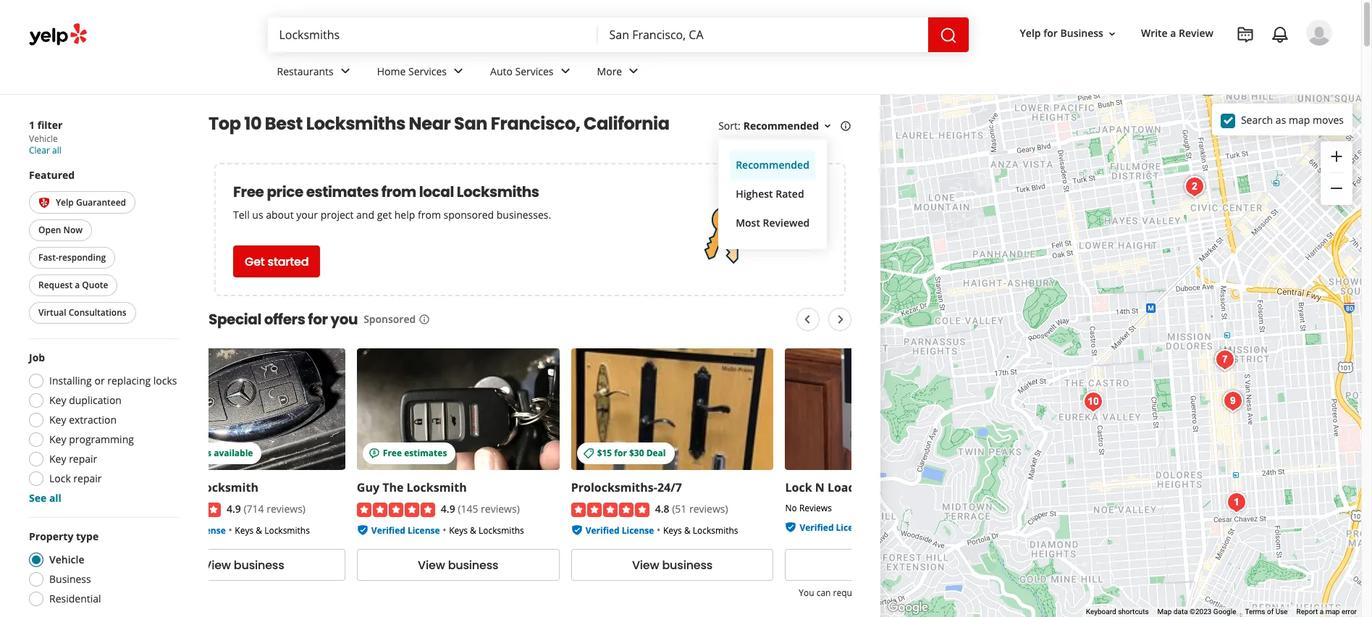Task type: describe. For each thing, give the bounding box(es) containing it.
pickbuster locksmith image
[[1223, 488, 1251, 517]]

zoom out image
[[1328, 180, 1346, 197]]

a for write
[[1171, 26, 1176, 40]]

locks
[[153, 374, 177, 388]]

property
[[29, 530, 73, 543]]

more
[[597, 64, 622, 78]]

key extraction
[[49, 413, 117, 427]]

yelp guaranteed
[[56, 196, 126, 209]]

option group containing job
[[25, 351, 180, 506]]

all inside 1 filter vehicle clear all
[[52, 144, 61, 156]]

24 chevron down v2 image for restaurants
[[337, 63, 354, 80]]

fast-
[[38, 252, 59, 264]]

open now button
[[29, 220, 92, 241]]

write a review link
[[1136, 21, 1220, 47]]

guaranteed
[[76, 196, 126, 209]]

key repair
[[49, 452, 97, 466]]

as
[[1276, 113, 1286, 126]]

24/7
[[658, 479, 682, 495]]

auto services
[[490, 64, 554, 78]]

key for key duplication
[[49, 394, 66, 407]]

none field find
[[279, 27, 586, 43]]

1
[[29, 118, 35, 132]]

keyboard shortcuts
[[1086, 608, 1149, 616]]

key for key programming
[[49, 433, 66, 446]]

key programming
[[49, 433, 134, 446]]

yelp for yelp guaranteed
[[56, 196, 74, 209]]

key duplication
[[49, 394, 122, 407]]

special
[[209, 309, 261, 330]]

free estimates link
[[357, 348, 560, 470]]

free for estimates
[[383, 447, 402, 459]]

locksmiths for prolocksmiths-24/7
[[693, 525, 738, 537]]

option group containing property type
[[25, 530, 180, 611]]

no
[[785, 502, 797, 514]]

this
[[922, 587, 937, 599]]

yelp guaranteed button
[[29, 191, 135, 214]]

& for guy the locksmith
[[470, 525, 476, 537]]

16 chevron down v2 image
[[822, 120, 834, 132]]

prolocksmiths-24/7
[[571, 479, 682, 495]]

verified license button for rightmost 16 verified v2 image
[[800, 520, 869, 534]]

all inside option group
[[49, 491, 61, 505]]

verified license for the left 16 verified v2 image
[[371, 525, 440, 537]]

16 verified v2 image
[[571, 525, 583, 536]]

programming
[[69, 433, 134, 446]]

rated
[[776, 187, 804, 201]]

0 horizontal spatial 16 verified v2 image
[[357, 525, 369, 536]]

home services link
[[366, 52, 479, 94]]

request a quote
[[38, 279, 108, 291]]

keyboard
[[1086, 608, 1117, 616]]

verified down "diamond" on the left bottom of page
[[157, 525, 191, 537]]

view business link for guy the locksmith
[[357, 549, 560, 581]]

locksmiths for diamond locksmith
[[264, 525, 310, 537]]

or
[[94, 374, 105, 388]]

tell
[[233, 208, 250, 222]]

verified license button for 16 verified v2 icon in the bottom of the page
[[586, 523, 654, 537]]

top
[[209, 112, 241, 135]]

keys & locksmiths for prolocksmiths-24/7
[[663, 525, 738, 537]]

open now
[[38, 224, 83, 236]]

job
[[29, 351, 45, 365]]

1 filter vehicle clear all
[[29, 118, 62, 156]]

now
[[63, 224, 83, 236]]

top 10 best locksmiths near san francisco, california
[[209, 112, 670, 135]]

map region
[[755, 92, 1372, 617]]

reviews) for prolocksmiths-24/7
[[689, 502, 728, 516]]

lock for repair
[[49, 472, 71, 486]]

notifications image
[[1272, 26, 1289, 43]]

terms of use
[[1245, 608, 1288, 616]]

16 info v2 image
[[840, 120, 852, 132]]

a left quote
[[867, 587, 872, 599]]

business right this
[[939, 587, 974, 599]]

featured group
[[26, 168, 180, 327]]

Find text field
[[279, 27, 586, 43]]

prolocksmiths-
[[571, 479, 658, 495]]

see all
[[29, 491, 61, 505]]

special offers for you
[[209, 309, 358, 330]]

view for locksmith
[[204, 557, 231, 574]]

highest
[[736, 187, 773, 201]]

yelp for business
[[1020, 26, 1104, 40]]

quote
[[82, 279, 108, 291]]

reviews) for diamond locksmith
[[267, 502, 306, 516]]

16 free estimates v2 image
[[369, 447, 380, 459]]

auto
[[490, 64, 513, 78]]

a for request
[[75, 279, 80, 291]]

clear
[[29, 144, 50, 156]]

lock n load locksmith no reviews
[[785, 479, 919, 514]]

recommended for recommended button
[[736, 158, 810, 172]]

previous image
[[799, 311, 816, 328]]

residential
[[49, 592, 101, 606]]

restaurants link
[[265, 52, 366, 94]]

business for prolocksmiths-24/7
[[662, 557, 713, 574]]

map for moves
[[1289, 113, 1310, 126]]

load
[[828, 479, 856, 495]]

free estimates
[[383, 447, 447, 459]]

verified for the left 16 verified v2 image
[[371, 525, 405, 537]]

license for the verified license button for the left 16 verified v2 image
[[408, 525, 440, 537]]

license for rightmost 16 verified v2 image the verified license button
[[836, 521, 869, 534]]

verified for rightmost 16 verified v2 image
[[800, 521, 834, 534]]

0 horizontal spatial for
[[308, 309, 328, 330]]

view for the
[[418, 557, 445, 574]]

verified license for rightmost 16 verified v2 image
[[800, 521, 869, 534]]

request a quote button
[[29, 275, 118, 297]]

none field near
[[609, 27, 917, 43]]

1 horizontal spatial 16 verified v2 image
[[785, 521, 797, 533]]

you
[[799, 587, 814, 599]]

reviews
[[799, 502, 832, 514]]

offers
[[264, 309, 305, 330]]

more link
[[586, 52, 654, 94]]

write
[[1141, 26, 1168, 40]]

yelp for yelp for business
[[1020, 26, 1041, 40]]

sponsored
[[444, 208, 494, 222]]

duplication
[[69, 394, 122, 407]]

user actions element
[[1009, 18, 1353, 107]]

installing
[[49, 374, 92, 388]]

help
[[395, 208, 415, 222]]

services for home services
[[408, 64, 447, 78]]

recommended button
[[730, 151, 816, 180]]

discounts
[[169, 447, 212, 459]]

get started button
[[233, 246, 320, 277]]

map data ©2023 google
[[1158, 608, 1237, 616]]

free price estimates from local locksmiths image
[[689, 198, 762, 271]]

virtual consultations button
[[29, 302, 136, 324]]

24 chevron down v2 image for home services
[[450, 63, 467, 80]]

lock for n
[[785, 479, 812, 495]]

terms
[[1245, 608, 1266, 616]]

$15
[[597, 447, 612, 459]]

review
[[1179, 26, 1214, 40]]

16 deal v2 image
[[583, 447, 594, 459]]

projects image
[[1237, 26, 1254, 43]]

key for key repair
[[49, 452, 66, 466]]

most reviewed button
[[730, 209, 816, 238]]

started
[[268, 253, 309, 270]]

4.9 (714 reviews)
[[227, 502, 306, 516]]

view for 24/7
[[632, 557, 659, 574]]

extraction
[[69, 413, 117, 427]]

& for diamond locksmith
[[256, 525, 262, 537]]

search
[[1241, 113, 1273, 126]]

4.8 (51 reviews)
[[655, 502, 728, 516]]

locksmith central image
[[1079, 387, 1108, 416]]

report a map error
[[1297, 608, 1357, 616]]

type
[[76, 530, 99, 543]]

reviewed
[[763, 216, 810, 230]]



Task type: locate. For each thing, give the bounding box(es) containing it.
free right "16 free estimates v2" icon at bottom
[[383, 447, 402, 459]]

0 vertical spatial from
[[382, 182, 416, 202]]

keys for prolocksmiths-24/7
[[663, 525, 682, 537]]

0 horizontal spatial 4.9 star rating image
[[143, 503, 221, 517]]

get started
[[245, 253, 309, 270]]

verified license down 4.8 star rating "image"
[[586, 525, 654, 537]]

&
[[256, 525, 262, 537], [470, 525, 476, 537], [684, 525, 691, 537]]

1 vertical spatial repair
[[73, 472, 102, 486]]

0 horizontal spatial reviews)
[[267, 502, 306, 516]]

discounts available
[[169, 447, 253, 459]]

see all button
[[29, 491, 61, 505]]

none field up home services link
[[279, 27, 586, 43]]

recommended up highest rated
[[736, 158, 810, 172]]

1 horizontal spatial map
[[1326, 608, 1340, 616]]

verified license button down reviews
[[800, 520, 869, 534]]

verified down 4.8 star rating "image"
[[586, 525, 620, 537]]

businesses.
[[497, 208, 551, 222]]

locksmiths down 4.8 (51 reviews)
[[693, 525, 738, 537]]

1 horizontal spatial 4.9
[[441, 502, 455, 516]]

yelp inside featured group
[[56, 196, 74, 209]]

view business for prolocksmiths-24/7
[[632, 557, 713, 574]]

estimates inside free estimates link
[[404, 447, 447, 459]]

keys for guy the locksmith
[[449, 525, 468, 537]]

responding
[[58, 252, 106, 264]]

3 & from the left
[[684, 525, 691, 537]]

1 vertical spatial map
[[1326, 608, 1340, 616]]

view business link for diamond locksmith
[[143, 549, 345, 581]]

3 keys from the left
[[663, 525, 682, 537]]

deal
[[646, 447, 666, 459]]

0 horizontal spatial view
[[204, 557, 231, 574]]

a right write
[[1171, 26, 1176, 40]]

0 vertical spatial business
[[1061, 26, 1104, 40]]

for right '$15'
[[614, 447, 627, 459]]

2 horizontal spatial keys & locksmiths
[[663, 525, 738, 537]]

4.9 star rating image down "diamond" on the left bottom of page
[[143, 503, 221, 517]]

quick locksmith image
[[1219, 386, 1248, 415], [1219, 386, 1248, 415]]

key down key duplication
[[49, 413, 66, 427]]

view business down '(51'
[[632, 557, 713, 574]]

reviews) right (714
[[267, 502, 306, 516]]

4.9 left (145
[[441, 502, 455, 516]]

lock repair
[[49, 472, 102, 486]]

4.8 star rating image
[[571, 503, 649, 517]]

quote
[[874, 587, 898, 599]]

1 horizontal spatial from
[[418, 208, 441, 222]]

4.9 left (714
[[227, 502, 241, 516]]

request
[[38, 279, 73, 291]]

1 horizontal spatial locksmith
[[407, 479, 467, 495]]

4.9 star rating image for locksmith
[[143, 503, 221, 517]]

for for yelp
[[1044, 26, 1058, 40]]

all
[[52, 144, 61, 156], [49, 491, 61, 505]]

0 vertical spatial yelp
[[1020, 26, 1041, 40]]

0 horizontal spatial services
[[408, 64, 447, 78]]

view business link for prolocksmiths-24/7
[[571, 549, 774, 581]]

recommended button
[[744, 119, 834, 133]]

0 horizontal spatial keys
[[235, 525, 254, 537]]

0 horizontal spatial estimates
[[306, 182, 379, 202]]

1 vertical spatial all
[[49, 491, 61, 505]]

view business link
[[143, 549, 345, 581], [357, 549, 560, 581], [571, 549, 774, 581]]

0 horizontal spatial map
[[1289, 113, 1310, 126]]

services for auto services
[[515, 64, 554, 78]]

free inside free estimates link
[[383, 447, 402, 459]]

24 chevron down v2 image right auto services
[[557, 63, 574, 80]]

services right the auto
[[515, 64, 554, 78]]

view business link down (714
[[143, 549, 345, 581]]

lock n load locksmith link
[[785, 479, 919, 495]]

price
[[267, 182, 303, 202]]

yes locksmith image
[[1180, 172, 1209, 201], [1180, 172, 1209, 201]]

map right as
[[1289, 113, 1310, 126]]

a
[[1171, 26, 1176, 40], [75, 279, 80, 291], [867, 587, 872, 599], [1320, 608, 1324, 616]]

2 24 chevron down v2 image from the left
[[557, 63, 574, 80]]

1 vertical spatial recommended
[[736, 158, 810, 172]]

all right see
[[49, 491, 61, 505]]

1 horizontal spatial view business link
[[357, 549, 560, 581]]

vehicle inside 1 filter vehicle clear all
[[29, 133, 58, 145]]

business down (145
[[448, 557, 499, 574]]

fast-responding button
[[29, 247, 115, 269]]

24 chevron down v2 image right restaurants
[[337, 63, 354, 80]]

0 vertical spatial map
[[1289, 113, 1310, 126]]

vehicle down the property type
[[49, 553, 84, 567]]

None search field
[[268, 17, 972, 52]]

keys
[[235, 525, 254, 537], [449, 525, 468, 537], [663, 525, 682, 537]]

view business for guy the locksmith
[[418, 557, 499, 574]]

about
[[266, 208, 294, 222]]

business inside button
[[1061, 26, 1104, 40]]

most reviewed
[[736, 216, 810, 230]]

business for diamond locksmith
[[234, 557, 284, 574]]

get
[[377, 208, 392, 222]]

(714
[[244, 502, 264, 516]]

keys & locksmiths down 4.8 (51 reviews)
[[663, 525, 738, 537]]

1 horizontal spatial keys & locksmiths
[[449, 525, 524, 537]]

us
[[252, 208, 263, 222]]

0 horizontal spatial 24 chevron down v2 image
[[337, 63, 354, 80]]

yelp inside user actions element
[[1020, 26, 1041, 40]]

francisco,
[[491, 112, 580, 135]]

0 horizontal spatial free
[[233, 182, 264, 202]]

$15 for $30 deal link
[[571, 348, 774, 470]]

license down guy the locksmith link
[[408, 525, 440, 537]]

auto services link
[[479, 52, 586, 94]]

view business link down '(51'
[[571, 549, 774, 581]]

2 horizontal spatial reviews)
[[689, 502, 728, 516]]

1 horizontal spatial estimates
[[404, 447, 447, 459]]

license for the verified license button associated with 16 verified v2 icon in the bottom of the page
[[622, 525, 654, 537]]

1 vertical spatial business
[[49, 572, 91, 586]]

business inside option group
[[49, 572, 91, 586]]

0 horizontal spatial view business
[[204, 557, 284, 574]]

Near text field
[[609, 27, 917, 43]]

reviews) right (145
[[481, 502, 520, 516]]

3 view business from the left
[[632, 557, 713, 574]]

locksmiths down "4.9 (714 reviews)"
[[264, 525, 310, 537]]

1 key from the top
[[49, 394, 66, 407]]

2 reviews) from the left
[[481, 502, 520, 516]]

2 24 chevron down v2 image from the left
[[625, 63, 643, 80]]

& down (714
[[256, 525, 262, 537]]

4.9 (145 reviews)
[[441, 502, 520, 516]]

recommended for recommended dropdown button
[[744, 119, 819, 133]]

4.9 star rating image
[[143, 503, 221, 517], [357, 503, 435, 517]]

map left error
[[1326, 608, 1340, 616]]

group
[[1321, 141, 1353, 205]]

3 view business link from the left
[[571, 549, 774, 581]]

lock inside option group
[[49, 472, 71, 486]]

2 4.9 from the left
[[441, 502, 455, 516]]

locksmiths up businesses.
[[457, 182, 539, 202]]

you
[[331, 309, 358, 330]]

reviews) for guy the locksmith
[[481, 502, 520, 516]]

verified down the
[[371, 525, 405, 537]]

0 vertical spatial repair
[[69, 452, 97, 466]]

1 horizontal spatial 24 chevron down v2 image
[[557, 63, 574, 80]]

keys down '(51'
[[663, 525, 682, 537]]

for for $15
[[614, 447, 627, 459]]

2 & from the left
[[470, 525, 476, 537]]

san
[[454, 112, 488, 135]]

16 chevron down v2 image
[[1107, 28, 1118, 40]]

view business link down (145
[[357, 549, 560, 581]]

verified down reviews
[[800, 521, 834, 534]]

None field
[[279, 27, 586, 43], [609, 27, 917, 43]]

1 vertical spatial option group
[[25, 530, 180, 611]]

2 services from the left
[[515, 64, 554, 78]]

verified license button down 4.8 star rating "image"
[[586, 523, 654, 537]]

1 horizontal spatial business
[[1061, 26, 1104, 40]]

keys down (145
[[449, 525, 468, 537]]

vehicle down filter
[[29, 133, 58, 145]]

search as map moves
[[1241, 113, 1344, 126]]

recommended up recommended button
[[744, 119, 819, 133]]

2 horizontal spatial for
[[1044, 26, 1058, 40]]

1 view from the left
[[204, 557, 231, 574]]

1 none field from the left
[[279, 27, 586, 43]]

24 chevron down v2 image
[[337, 63, 354, 80], [625, 63, 643, 80]]

map for error
[[1326, 608, 1340, 616]]

1 vertical spatial free
[[383, 447, 402, 459]]

0 vertical spatial all
[[52, 144, 61, 156]]

2 vertical spatial from
[[900, 587, 920, 599]]

verified license down diamond locksmith
[[157, 525, 226, 537]]

16 verified v2 image
[[785, 521, 797, 533], [357, 525, 369, 536]]

0 horizontal spatial none field
[[279, 27, 586, 43]]

vehicle
[[29, 133, 58, 145], [49, 553, 84, 567]]

3 locksmith from the left
[[859, 479, 919, 495]]

locksmiths inside "free price estimates from local locksmiths tell us about your project and get help from sponsored businesses."
[[457, 182, 539, 202]]

keys & locksmiths for guy the locksmith
[[449, 525, 524, 537]]

abc locksmith sf image
[[1211, 345, 1240, 374], [1211, 345, 1240, 374]]

verified license for 16 verified v2 icon in the bottom of the page
[[586, 525, 654, 537]]

business left 16 chevron down v2 icon
[[1061, 26, 1104, 40]]

2 horizontal spatial keys
[[663, 525, 682, 537]]

4.9 for guy the locksmith
[[441, 502, 455, 516]]

sponsored
[[364, 312, 416, 326]]

24 chevron down v2 image inside restaurants link
[[337, 63, 354, 80]]

lock inside lock n load locksmith no reviews
[[785, 479, 812, 495]]

24 chevron down v2 image right "more" on the left
[[625, 63, 643, 80]]

use
[[1276, 608, 1288, 616]]

1 horizontal spatial keys
[[449, 525, 468, 537]]

yelp for business button
[[1014, 21, 1124, 47]]

keys & locksmiths down 4.9 (145 reviews)
[[449, 525, 524, 537]]

1 horizontal spatial none field
[[609, 27, 917, 43]]

guy
[[357, 479, 380, 495]]

moves
[[1313, 113, 1344, 126]]

2 none field from the left
[[609, 27, 917, 43]]

best
[[265, 112, 303, 135]]

verified license button for the left 16 verified v2 image
[[371, 523, 440, 537]]

1 keys from the left
[[235, 525, 254, 537]]

zoom in image
[[1328, 148, 1346, 165]]

you can request a quote from this business
[[799, 587, 974, 599]]

1 vertical spatial vehicle
[[49, 553, 84, 567]]

services
[[408, 64, 447, 78], [515, 64, 554, 78]]

1 reviews) from the left
[[267, 502, 306, 516]]

1 horizontal spatial view
[[418, 557, 445, 574]]

locksmiths down 4.9 (145 reviews)
[[479, 525, 524, 537]]

16 info v2 image
[[419, 313, 430, 325]]

virtual
[[38, 307, 66, 319]]

recommended inside button
[[736, 158, 810, 172]]

free inside "free price estimates from local locksmiths tell us about your project and get help from sponsored businesses."
[[233, 182, 264, 202]]

2 horizontal spatial view business
[[632, 557, 713, 574]]

0 vertical spatial recommended
[[744, 119, 819, 133]]

16 verified v2 image down "guy" on the left of the page
[[357, 525, 369, 536]]

2 horizontal spatial &
[[684, 525, 691, 537]]

24 chevron down v2 image inside 'more' link
[[625, 63, 643, 80]]

a left the "quote"
[[75, 279, 80, 291]]

1 view business link from the left
[[143, 549, 345, 581]]

repair down key repair
[[73, 472, 102, 486]]

local
[[419, 182, 454, 202]]

guy the locksmith
[[357, 479, 467, 495]]

vehicle inside option group
[[49, 553, 84, 567]]

key for key extraction
[[49, 413, 66, 427]]

google image
[[884, 598, 932, 617]]

reviews)
[[267, 502, 306, 516], [481, 502, 520, 516], [689, 502, 728, 516]]

virtual consultations
[[38, 307, 126, 319]]

1 4.9 from the left
[[227, 502, 241, 516]]

0 horizontal spatial locksmith
[[198, 479, 258, 495]]

n
[[815, 479, 825, 495]]

2 vertical spatial for
[[614, 447, 627, 459]]

reviews) right '(51'
[[689, 502, 728, 516]]

business
[[1061, 26, 1104, 40], [49, 572, 91, 586]]

$15 for $30 deal
[[597, 447, 666, 459]]

free for price
[[233, 182, 264, 202]]

1 horizontal spatial free
[[383, 447, 402, 459]]

consultations
[[69, 307, 126, 319]]

1 24 chevron down v2 image from the left
[[450, 63, 467, 80]]

0 vertical spatial free
[[233, 182, 264, 202]]

locksmith right the load
[[859, 479, 919, 495]]

business categories element
[[265, 52, 1333, 94]]

from down the local
[[418, 208, 441, 222]]

2 horizontal spatial view business link
[[571, 549, 774, 581]]

a right report
[[1320, 608, 1324, 616]]

0 horizontal spatial yelp
[[56, 196, 74, 209]]

1 horizontal spatial services
[[515, 64, 554, 78]]

4.9 star rating image down the
[[357, 503, 435, 517]]

1 vertical spatial estimates
[[404, 447, 447, 459]]

home services
[[377, 64, 447, 78]]

keys & locksmiths for diamond locksmith
[[235, 525, 310, 537]]

verified for 16 verified v2 icon in the bottom of the page
[[586, 525, 620, 537]]

services right home
[[408, 64, 447, 78]]

repair for key repair
[[69, 452, 97, 466]]

installing or replacing locks
[[49, 374, 177, 388]]

business up residential
[[49, 572, 91, 586]]

1 & from the left
[[256, 525, 262, 537]]

verified license down reviews
[[800, 521, 869, 534]]

2 view from the left
[[418, 557, 445, 574]]

1 horizontal spatial reviews)
[[481, 502, 520, 516]]

view business
[[204, 557, 284, 574], [418, 557, 499, 574], [632, 557, 713, 574]]

24 chevron down v2 image inside home services link
[[450, 63, 467, 80]]

verified license button down diamond locksmith
[[157, 523, 226, 537]]

& down (145
[[470, 525, 476, 537]]

1 option group from the top
[[25, 351, 180, 506]]

16 yelp guaranteed v2 image
[[38, 197, 50, 209]]

2 view business from the left
[[418, 557, 499, 574]]

option group
[[25, 351, 180, 506], [25, 530, 180, 611]]

1 4.9 star rating image from the left
[[143, 503, 221, 517]]

available
[[214, 447, 253, 459]]

1 locksmith from the left
[[198, 479, 258, 495]]

24 chevron down v2 image
[[450, 63, 467, 80], [557, 63, 574, 80]]

2 keys from the left
[[449, 525, 468, 537]]

1 keys & locksmiths from the left
[[235, 525, 310, 537]]

repair for lock repair
[[73, 472, 102, 486]]

view business down (145
[[418, 557, 499, 574]]

24 chevron down v2 image left the auto
[[450, 63, 467, 80]]

clear all link
[[29, 144, 61, 156]]

verified license button down guy the locksmith link
[[371, 523, 440, 537]]

verified license
[[800, 521, 869, 534], [157, 525, 226, 537], [371, 525, 440, 537], [586, 525, 654, 537]]

2 view business link from the left
[[357, 549, 560, 581]]

california
[[584, 112, 670, 135]]

3 keys & locksmiths from the left
[[663, 525, 738, 537]]

2 key from the top
[[49, 413, 66, 427]]

nolan p. image
[[1307, 20, 1333, 46]]

1 vertical spatial yelp
[[56, 196, 74, 209]]

report a map error link
[[1297, 608, 1357, 616]]

from up "help"
[[382, 182, 416, 202]]

from left this
[[900, 587, 920, 599]]

4.9 for diamond locksmith
[[227, 502, 241, 516]]

search image
[[940, 27, 957, 44]]

guy the locksmith link
[[357, 479, 467, 495]]

1 horizontal spatial 4.9 star rating image
[[357, 503, 435, 517]]

business down 4.8 (51 reviews)
[[662, 557, 713, 574]]

for
[[1044, 26, 1058, 40], [308, 309, 328, 330], [614, 447, 627, 459]]

repair up lock repair
[[69, 452, 97, 466]]

key up key repair
[[49, 433, 66, 446]]

estimates up project
[[306, 182, 379, 202]]

locksmith up (145
[[407, 479, 467, 495]]

3 reviews) from the left
[[689, 502, 728, 516]]

estimates inside "free price estimates from local locksmiths tell us about your project and get help from sponsored businesses."
[[306, 182, 379, 202]]

0 horizontal spatial view business link
[[143, 549, 345, 581]]

2 horizontal spatial from
[[900, 587, 920, 599]]

2 keys & locksmiths from the left
[[449, 525, 524, 537]]

license down diamond locksmith
[[193, 525, 226, 537]]

1 horizontal spatial for
[[614, 447, 627, 459]]

repair
[[69, 452, 97, 466], [73, 472, 102, 486]]

license down lock n load locksmith no reviews
[[836, 521, 869, 534]]

3 key from the top
[[49, 433, 66, 446]]

keys for diamond locksmith
[[235, 525, 254, 537]]

for left you
[[308, 309, 328, 330]]

key down installing at the bottom of page
[[49, 394, 66, 407]]

1 services from the left
[[408, 64, 447, 78]]

lock
[[49, 472, 71, 486], [785, 479, 812, 495]]

featured
[[29, 168, 75, 182]]

4.9 star rating image for the
[[357, 503, 435, 517]]

keys & locksmiths
[[235, 525, 310, 537], [449, 525, 524, 537], [663, 525, 738, 537]]

license down 4.8 star rating "image"
[[622, 525, 654, 537]]

for inside button
[[1044, 26, 1058, 40]]

next image
[[832, 311, 850, 328]]

locksmith inside lock n load locksmith no reviews
[[859, 479, 919, 495]]

home
[[377, 64, 406, 78]]

1 24 chevron down v2 image from the left
[[337, 63, 354, 80]]

locksmiths down home
[[306, 112, 406, 135]]

1 horizontal spatial yelp
[[1020, 26, 1041, 40]]

view business for diamond locksmith
[[204, 557, 284, 574]]

none field up business categories element on the top of the page
[[609, 27, 917, 43]]

24 chevron down v2 image for more
[[625, 63, 643, 80]]

& down 4.8 (51 reviews)
[[684, 525, 691, 537]]

0 vertical spatial estimates
[[306, 182, 379, 202]]

0 horizontal spatial business
[[49, 572, 91, 586]]

business for guy the locksmith
[[448, 557, 499, 574]]

key up lock repair
[[49, 452, 66, 466]]

business down (714
[[234, 557, 284, 574]]

2 locksmith from the left
[[407, 479, 467, 495]]

$30
[[629, 447, 644, 459]]

free up tell
[[233, 182, 264, 202]]

2 horizontal spatial locksmith
[[859, 479, 919, 495]]

2 4.9 star rating image from the left
[[357, 503, 435, 517]]

2 option group from the top
[[25, 530, 180, 611]]

prolocksmiths-24/7 link
[[571, 479, 682, 495]]

0 horizontal spatial lock
[[49, 472, 71, 486]]

1 horizontal spatial 24 chevron down v2 image
[[625, 63, 643, 80]]

& for prolocksmiths-24/7
[[684, 525, 691, 537]]

0 horizontal spatial 24 chevron down v2 image
[[450, 63, 467, 80]]

1 vertical spatial for
[[308, 309, 328, 330]]

4 key from the top
[[49, 452, 66, 466]]

locksmiths for guy the locksmith
[[479, 525, 524, 537]]

locksmith up (714
[[198, 479, 258, 495]]

lock left n
[[785, 479, 812, 495]]

0 horizontal spatial &
[[256, 525, 262, 537]]

0 vertical spatial option group
[[25, 351, 180, 506]]

24 chevron down v2 image inside auto services link
[[557, 63, 574, 80]]

yelp
[[1020, 26, 1041, 40], [56, 196, 74, 209]]

1 view business from the left
[[204, 557, 284, 574]]

a inside button
[[75, 279, 80, 291]]

16 verified v2 image down no
[[785, 521, 797, 533]]

estimates
[[306, 182, 379, 202], [404, 447, 447, 459]]

lock down key repair
[[49, 472, 71, 486]]

2 horizontal spatial view
[[632, 557, 659, 574]]

verified license down guy the locksmith link
[[371, 525, 440, 537]]

0 vertical spatial vehicle
[[29, 133, 58, 145]]

a for report
[[1320, 608, 1324, 616]]

1 horizontal spatial view business
[[418, 557, 499, 574]]

0 vertical spatial for
[[1044, 26, 1058, 40]]

24 chevron down v2 image for auto services
[[557, 63, 574, 80]]

3 view from the left
[[632, 557, 659, 574]]

all right clear in the left of the page
[[52, 144, 61, 156]]

license for the verified license button under diamond locksmith
[[193, 525, 226, 537]]

1 horizontal spatial lock
[[785, 479, 812, 495]]

keys down (714
[[235, 525, 254, 537]]

1 horizontal spatial &
[[470, 525, 476, 537]]

0 horizontal spatial 4.9
[[227, 502, 241, 516]]

4.9
[[227, 502, 241, 516], [441, 502, 455, 516]]

0 horizontal spatial keys & locksmiths
[[235, 525, 310, 537]]

for left 16 chevron down v2 icon
[[1044, 26, 1058, 40]]

keys & locksmiths down "4.9 (714 reviews)"
[[235, 525, 310, 537]]

view business down (714
[[204, 557, 284, 574]]

1 vertical spatial from
[[418, 208, 441, 222]]

0 horizontal spatial from
[[382, 182, 416, 202]]

discounts available link
[[143, 348, 345, 470]]

estimates up guy the locksmith link
[[404, 447, 447, 459]]



Task type: vqa. For each thing, say whether or not it's contained in the screenshot.
'KEY DUPLICATION' on the left bottom
yes



